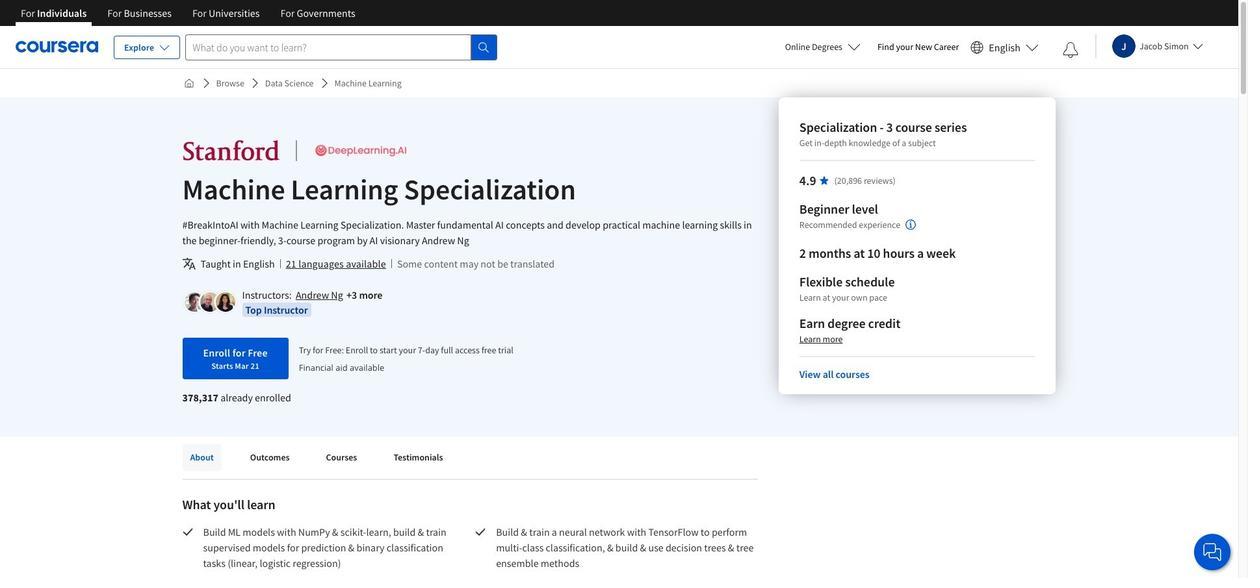 Task type: describe. For each thing, give the bounding box(es) containing it.
andrew ng image
[[184, 293, 204, 312]]

information about difficulty level pre-requisites. image
[[906, 220, 916, 230]]

home image
[[184, 78, 194, 88]]

coursera image
[[16, 37, 98, 57]]

aarti bagul image
[[216, 293, 235, 312]]

What do you want to learn? text field
[[185, 34, 472, 60]]

learn more about degree credit element
[[800, 333, 843, 346]]



Task type: vqa. For each thing, say whether or not it's contained in the screenshot.
Web
no



Task type: locate. For each thing, give the bounding box(es) containing it.
geoff ladwig image
[[200, 293, 219, 312]]

banner navigation
[[10, 0, 366, 36]]

stanford university image
[[182, 139, 280, 163]]

deeplearning.ai image
[[312, 139, 409, 163]]

None search field
[[185, 34, 498, 60]]



